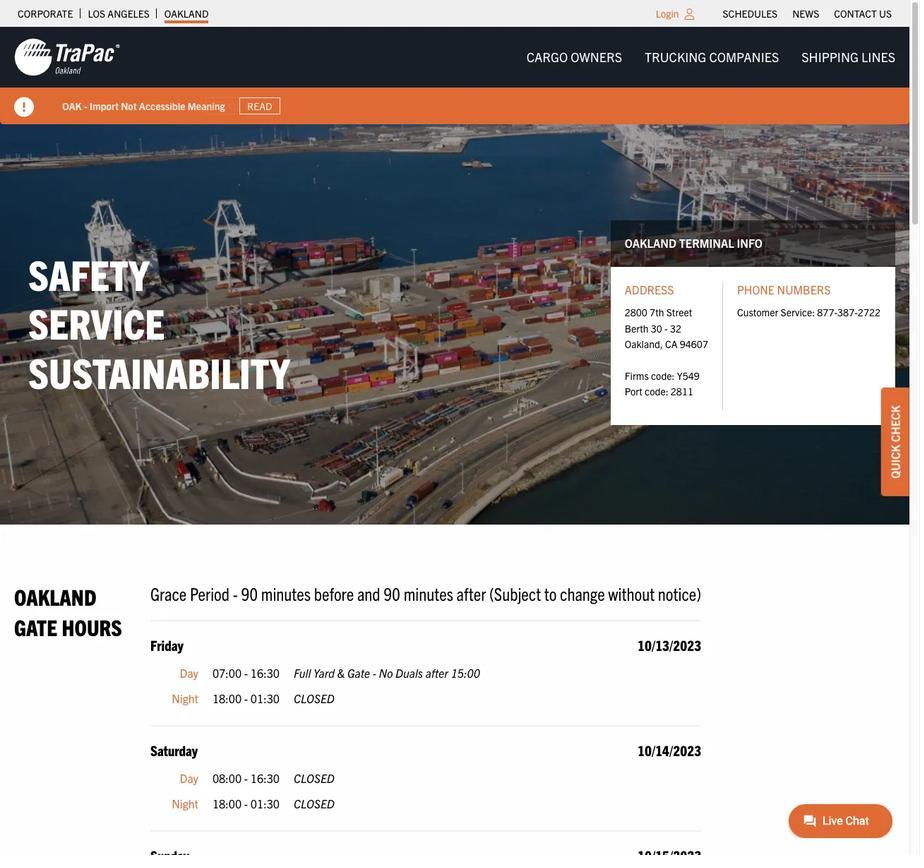 Task type: locate. For each thing, give the bounding box(es) containing it.
- right 30
[[665, 322, 668, 335]]

1 minutes from the left
[[261, 582, 311, 605]]

3 closed from the top
[[294, 797, 335, 811]]

night
[[172, 692, 199, 706], [172, 797, 199, 811]]

90 right 'and'
[[384, 582, 401, 605]]

oakland link
[[165, 4, 209, 23]]

0 vertical spatial 18:00
[[213, 692, 242, 706]]

minutes
[[261, 582, 311, 605], [404, 582, 454, 605]]

and
[[357, 582, 381, 605]]

0 vertical spatial oakland
[[165, 7, 209, 20]]

1 vertical spatial 18:00 - 01:30
[[213, 797, 280, 811]]

2 01:30 from the top
[[251, 797, 280, 811]]

day down saturday
[[180, 772, 199, 786]]

code:
[[651, 370, 675, 382], [645, 385, 669, 398]]

read link
[[206, 97, 247, 115], [239, 97, 281, 115]]

18:00 - 01:30
[[213, 692, 280, 706], [213, 797, 280, 811]]

1 vertical spatial closed
[[294, 772, 335, 786]]

94607
[[680, 338, 709, 351]]

0 vertical spatial 01:30
[[251, 692, 280, 706]]

1 horizontal spatial 90
[[384, 582, 401, 605]]

2 night from the top
[[172, 797, 199, 811]]

0 vertical spatial code:
[[651, 370, 675, 382]]

service
[[28, 297, 165, 349]]

1 horizontal spatial &
[[338, 666, 345, 681]]

& right yard
[[338, 666, 345, 681]]

1 horizontal spatial oakland
[[165, 7, 209, 20]]

1 read from the left
[[214, 100, 239, 112]]

18:00 - 01:30 down '08:00 - 16:30'
[[213, 797, 280, 811]]

1 vertical spatial day
[[180, 772, 199, 786]]

& right lfd
[[135, 99, 142, 112]]

2 18:00 from the top
[[213, 797, 242, 811]]

18:00
[[213, 692, 242, 706], [213, 797, 242, 811]]

read link right demurrage
[[206, 97, 247, 115]]

0 vertical spatial night
[[172, 692, 199, 706]]

oakland inside oakland gate hours
[[14, 583, 97, 611]]

0 vertical spatial 18:00 - 01:30
[[213, 692, 280, 706]]

menu bar containing cargo owners
[[516, 43, 907, 72]]

read for oak - import not accessible meaning
[[247, 100, 272, 112]]

closed for friday
[[294, 692, 335, 706]]

oakland up 'hours' on the left
[[14, 583, 97, 611]]

1 vertical spatial &
[[338, 666, 345, 681]]

menu bar down light image
[[516, 43, 907, 72]]

18:00 down 07:00
[[213, 692, 242, 706]]

gate left no
[[348, 666, 370, 681]]

&
[[135, 99, 142, 112], [338, 666, 345, 681]]

2 closed from the top
[[294, 772, 335, 786]]

16:30 for saturday
[[251, 772, 280, 786]]

1 16:30 from the top
[[251, 666, 280, 681]]

15:00
[[451, 666, 480, 681]]

solid image
[[14, 98, 34, 117]]

los
[[88, 7, 105, 20]]

-
[[84, 99, 87, 112], [665, 322, 668, 335], [233, 582, 238, 605], [244, 666, 248, 681], [373, 666, 377, 681], [244, 692, 248, 706], [244, 772, 248, 786], [244, 797, 248, 811]]

2 18:00 - 01:30 from the top
[[213, 797, 280, 811]]

phone
[[738, 283, 775, 297]]

angeles
[[108, 7, 150, 20]]

0 vertical spatial menu bar
[[716, 4, 900, 23]]

18:00 - 01:30 down the 07:00 - 16:30
[[213, 692, 280, 706]]

day for saturday
[[180, 772, 199, 786]]

after left (subject
[[457, 582, 486, 605]]

companies
[[710, 49, 780, 65]]

read right meaning
[[247, 100, 272, 112]]

day down friday on the left of the page
[[180, 666, 199, 681]]

90 right period
[[241, 582, 258, 605]]

1 vertical spatial menu bar
[[516, 43, 907, 72]]

2 vertical spatial closed
[[294, 797, 335, 811]]

ca
[[666, 338, 678, 351]]

1 vertical spatial oakland
[[625, 236, 677, 250]]

closed for saturday
[[294, 797, 335, 811]]

07:00
[[213, 666, 242, 681]]

16:30 left full
[[251, 666, 280, 681]]

0 horizontal spatial oakland
[[14, 583, 97, 611]]

1 horizontal spatial minutes
[[404, 582, 454, 605]]

corporate link
[[18, 4, 73, 23]]

1 18:00 - 01:30 from the top
[[213, 692, 280, 706]]

after right duals
[[426, 666, 449, 681]]

2 horizontal spatial oakland
[[625, 236, 677, 250]]

oakland right angeles
[[165, 7, 209, 20]]

01:30
[[251, 692, 280, 706], [251, 797, 280, 811]]

01:30 down the 07:00 - 16:30
[[251, 692, 280, 706]]

import
[[90, 99, 119, 112]]

code: right port on the top of page
[[645, 385, 669, 398]]

safety
[[28, 248, 149, 299]]

2 90 from the left
[[384, 582, 401, 605]]

without
[[609, 582, 655, 605]]

oakland image
[[14, 37, 120, 77]]

full yard & gate - no duals after 15:00
[[294, 666, 480, 681]]

18:00 - 01:30 for friday
[[213, 692, 280, 706]]

gate left 'hours' on the left
[[14, 614, 57, 641]]

demurrage
[[144, 99, 192, 112]]

1 01:30 from the top
[[251, 692, 280, 706]]

trapac.com lfd & demurrage
[[62, 99, 192, 112]]

owners
[[571, 49, 623, 65]]

1 read link from the left
[[206, 97, 247, 115]]

2 16:30 from the top
[[251, 772, 280, 786]]

0 vertical spatial gate
[[14, 614, 57, 641]]

1 vertical spatial gate
[[348, 666, 370, 681]]

oakland for oakland gate hours
[[14, 583, 97, 611]]

night down saturday
[[172, 797, 199, 811]]

0 horizontal spatial &
[[135, 99, 142, 112]]

01:30 down '08:00 - 16:30'
[[251, 797, 280, 811]]

90
[[241, 582, 258, 605], [384, 582, 401, 605]]

day
[[180, 666, 199, 681], [180, 772, 199, 786]]

1 day from the top
[[180, 666, 199, 681]]

oak - import not accessible meaning
[[62, 99, 225, 112]]

0 vertical spatial day
[[180, 666, 199, 681]]

safety service sustainability
[[28, 248, 290, 398]]

oakland
[[165, 7, 209, 20], [625, 236, 677, 250], [14, 583, 97, 611]]

menu bar up shipping on the top right
[[716, 4, 900, 23]]

lines
[[862, 49, 896, 65]]

1 vertical spatial 16:30
[[251, 772, 280, 786]]

0 horizontal spatial read
[[214, 100, 239, 112]]

quick
[[889, 445, 903, 479]]

night for saturday
[[172, 797, 199, 811]]

banner
[[0, 27, 921, 124]]

terminal
[[680, 236, 735, 250]]

877-
[[818, 306, 838, 319]]

1 night from the top
[[172, 692, 199, 706]]

code: up 2811
[[651, 370, 675, 382]]

night up saturday
[[172, 692, 199, 706]]

2 read link from the left
[[239, 97, 281, 115]]

cargo owners
[[527, 49, 623, 65]]

0 vertical spatial &
[[135, 99, 142, 112]]

berth
[[625, 322, 649, 335]]

1 horizontal spatial after
[[457, 582, 486, 605]]

0 vertical spatial closed
[[294, 692, 335, 706]]

16:30 right 08:00 on the bottom left of the page
[[251, 772, 280, 786]]

1 vertical spatial 18:00
[[213, 797, 242, 811]]

menu bar
[[716, 4, 900, 23], [516, 43, 907, 72]]

0 vertical spatial 16:30
[[251, 666, 280, 681]]

2 read from the left
[[247, 100, 272, 112]]

minutes left before
[[261, 582, 311, 605]]

closed
[[294, 692, 335, 706], [294, 772, 335, 786], [294, 797, 335, 811]]

(subject
[[490, 582, 541, 605]]

1 vertical spatial after
[[426, 666, 449, 681]]

not
[[121, 99, 137, 112]]

1 horizontal spatial read
[[247, 100, 272, 112]]

2 day from the top
[[180, 772, 199, 786]]

hours
[[62, 614, 122, 641]]

oakland for oakland terminal info
[[625, 236, 677, 250]]

minutes right 'and'
[[404, 582, 454, 605]]

2 vertical spatial oakland
[[14, 583, 97, 611]]

menu bar containing schedules
[[716, 4, 900, 23]]

0 horizontal spatial 90
[[241, 582, 258, 605]]

0 horizontal spatial gate
[[14, 614, 57, 641]]

30
[[651, 322, 663, 335]]

7th
[[650, 306, 665, 319]]

oakland up "address"
[[625, 236, 677, 250]]

16:30
[[251, 666, 280, 681], [251, 772, 280, 786]]

18:00 down 08:00 on the bottom left of the page
[[213, 797, 242, 811]]

1 closed from the top
[[294, 692, 335, 706]]

address
[[625, 283, 674, 297]]

no
[[379, 666, 393, 681]]

gate
[[14, 614, 57, 641], [348, 666, 370, 681]]

1 vertical spatial 01:30
[[251, 797, 280, 811]]

18:00 for friday
[[213, 692, 242, 706]]

1 vertical spatial night
[[172, 797, 199, 811]]

shipping lines
[[802, 49, 896, 65]]

read link right meaning
[[239, 97, 281, 115]]

18:00 - 01:30 for saturday
[[213, 797, 280, 811]]

read right demurrage
[[214, 100, 239, 112]]

read
[[214, 100, 239, 112], [247, 100, 272, 112]]

0 horizontal spatial minutes
[[261, 582, 311, 605]]

service:
[[781, 306, 816, 319]]

1 18:00 from the top
[[213, 692, 242, 706]]

trapac.com
[[62, 99, 113, 112]]

street
[[667, 306, 693, 319]]



Task type: describe. For each thing, give the bounding box(es) containing it.
phone numbers
[[738, 283, 831, 297]]

01:30 for saturday
[[251, 797, 280, 811]]

before
[[314, 582, 354, 605]]

contact
[[835, 7, 878, 20]]

night for friday
[[172, 692, 199, 706]]

shipping
[[802, 49, 859, 65]]

login
[[656, 7, 679, 20]]

customer
[[738, 306, 779, 319]]

to
[[545, 582, 557, 605]]

16:30 for friday
[[251, 666, 280, 681]]

light image
[[685, 8, 695, 20]]

07:00 - 16:30
[[213, 666, 280, 681]]

gate inside oakland gate hours
[[14, 614, 57, 641]]

news link
[[793, 4, 820, 23]]

grace
[[150, 582, 187, 605]]

period
[[190, 582, 230, 605]]

us
[[880, 7, 893, 20]]

cargo
[[527, 49, 568, 65]]

info
[[737, 236, 763, 250]]

- down '08:00 - 16:30'
[[244, 797, 248, 811]]

notice)
[[658, 582, 702, 605]]

read link for trapac.com lfd & demurrage
[[206, 97, 247, 115]]

18:00 for saturday
[[213, 797, 242, 811]]

2722
[[858, 306, 881, 319]]

oakland for oakland
[[165, 7, 209, 20]]

- down the 07:00 - 16:30
[[244, 692, 248, 706]]

change
[[560, 582, 605, 605]]

numbers
[[778, 283, 831, 297]]

2800 7th street berth 30 - 32 oakland, ca 94607
[[625, 306, 709, 351]]

- right period
[[233, 582, 238, 605]]

trucking companies
[[645, 49, 780, 65]]

grace period - 90 minutes before and 90 minutes after (subject to change without notice)
[[150, 582, 702, 605]]

- right 08:00 on the bottom left of the page
[[244, 772, 248, 786]]

shipping lines link
[[791, 43, 907, 72]]

2811
[[671, 385, 694, 398]]

- right oak
[[84, 99, 87, 112]]

- inside 2800 7th street berth 30 - 32 oakland, ca 94607
[[665, 322, 668, 335]]

0 vertical spatial after
[[457, 582, 486, 605]]

friday
[[150, 637, 184, 654]]

oakland terminal info
[[625, 236, 763, 250]]

1 90 from the left
[[241, 582, 258, 605]]

08:00
[[213, 772, 242, 786]]

customer service: 877-387-2722
[[738, 306, 881, 319]]

contact us
[[835, 7, 893, 20]]

2 minutes from the left
[[404, 582, 454, 605]]

& for gate
[[338, 666, 345, 681]]

port
[[625, 385, 643, 398]]

y549
[[677, 370, 700, 382]]

oak
[[62, 99, 82, 112]]

- left no
[[373, 666, 377, 681]]

corporate
[[18, 7, 73, 20]]

& for demurrage
[[135, 99, 142, 112]]

contact us link
[[835, 4, 893, 23]]

trucking companies link
[[634, 43, 791, 72]]

sustainability
[[28, 346, 290, 398]]

duals
[[396, 666, 423, 681]]

10/13/2023
[[638, 637, 702, 654]]

schedules
[[723, 7, 778, 20]]

login link
[[656, 7, 679, 20]]

32
[[671, 322, 682, 335]]

read for trapac.com lfd & demurrage
[[214, 100, 239, 112]]

08:00 - 16:30
[[213, 772, 280, 786]]

schedules link
[[723, 4, 778, 23]]

day for friday
[[180, 666, 199, 681]]

banner containing cargo owners
[[0, 27, 921, 124]]

firms code:  y549 port code:  2811
[[625, 370, 700, 398]]

meaning
[[188, 99, 225, 112]]

oakland gate hours
[[14, 583, 122, 641]]

10/14/2023
[[638, 742, 702, 760]]

saturday
[[150, 742, 198, 760]]

quick check
[[889, 405, 903, 479]]

full
[[294, 666, 311, 681]]

quick check link
[[882, 388, 910, 496]]

news
[[793, 7, 820, 20]]

los angeles
[[88, 7, 150, 20]]

read link for oak - import not accessible meaning
[[239, 97, 281, 115]]

accessible
[[139, 99, 185, 112]]

0 horizontal spatial after
[[426, 666, 449, 681]]

oakland,
[[625, 338, 663, 351]]

check
[[889, 405, 903, 442]]

2800
[[625, 306, 648, 319]]

firms
[[625, 370, 649, 382]]

- right 07:00
[[244, 666, 248, 681]]

1 horizontal spatial gate
[[348, 666, 370, 681]]

387-
[[838, 306, 858, 319]]

lfd
[[115, 99, 133, 112]]

los angeles link
[[88, 4, 150, 23]]

trucking
[[645, 49, 707, 65]]

1 vertical spatial code:
[[645, 385, 669, 398]]

yard
[[314, 666, 335, 681]]

01:30 for friday
[[251, 692, 280, 706]]

cargo owners link
[[516, 43, 634, 72]]



Task type: vqa. For each thing, say whether or not it's contained in the screenshot.
the payments. on the bottom left of the page
no



